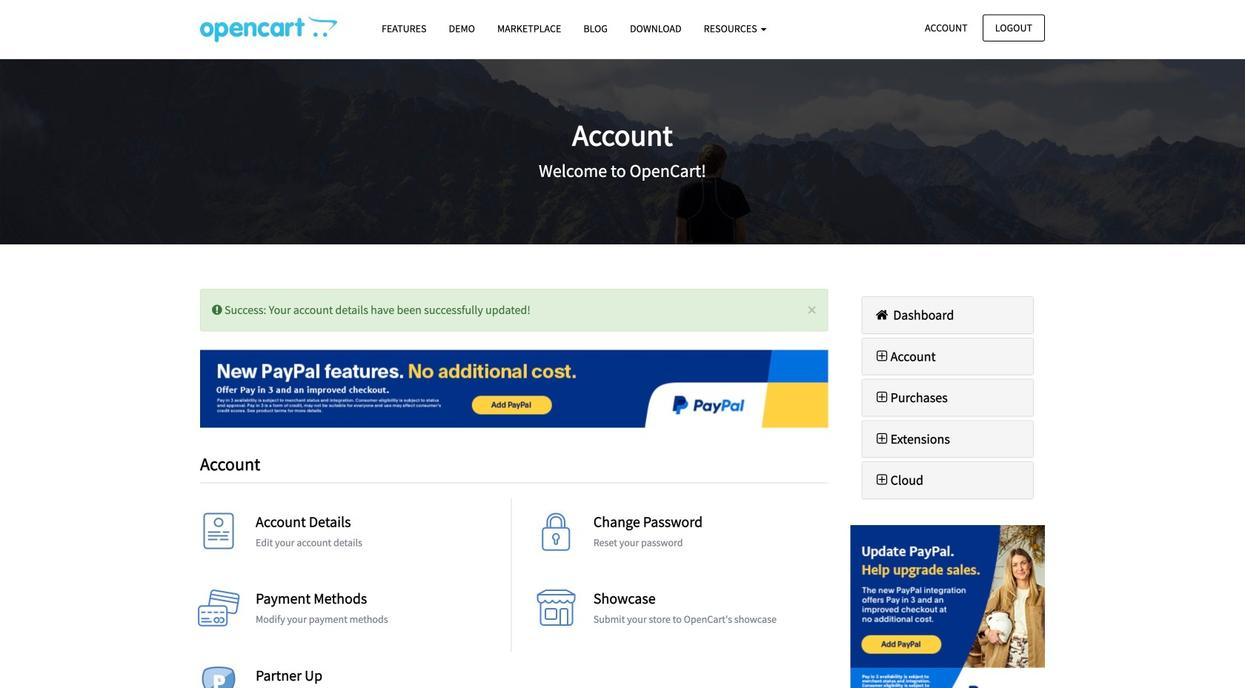 Task type: describe. For each thing, give the bounding box(es) containing it.
2 plus square o image from the top
[[874, 433, 891, 446]]

1 plus square o image from the top
[[874, 350, 891, 363]]

payment methods image
[[196, 590, 241, 635]]

1 horizontal spatial paypal image
[[851, 526, 1045, 689]]

2 plus square o image from the top
[[874, 474, 891, 487]]

0 horizontal spatial paypal image
[[200, 350, 829, 428]]

home image
[[874, 308, 891, 322]]

apply to become a partner image
[[196, 667, 241, 689]]



Task type: locate. For each thing, give the bounding box(es) containing it.
exclamation circle image
[[212, 304, 222, 316]]

1 plus square o image from the top
[[874, 391, 891, 405]]

account image
[[196, 513, 241, 558]]

paypal image
[[200, 350, 829, 428], [851, 526, 1045, 689]]

0 vertical spatial plus square o image
[[874, 391, 891, 405]]

1 vertical spatial plus square o image
[[874, 474, 891, 487]]

0 vertical spatial paypal image
[[200, 350, 829, 428]]

change password image
[[534, 513, 579, 558]]

1 vertical spatial paypal image
[[851, 526, 1045, 689]]

showcase image
[[534, 590, 579, 635]]

plus square o image
[[874, 391, 891, 405], [874, 474, 891, 487]]

1 vertical spatial plus square o image
[[874, 433, 891, 446]]

plus square o image
[[874, 350, 891, 363], [874, 433, 891, 446]]

opencart - your account image
[[200, 16, 337, 42]]

0 vertical spatial plus square o image
[[874, 350, 891, 363]]



Task type: vqa. For each thing, say whether or not it's contained in the screenshot.
2nd plus square o icon from the bottom of the page
yes



